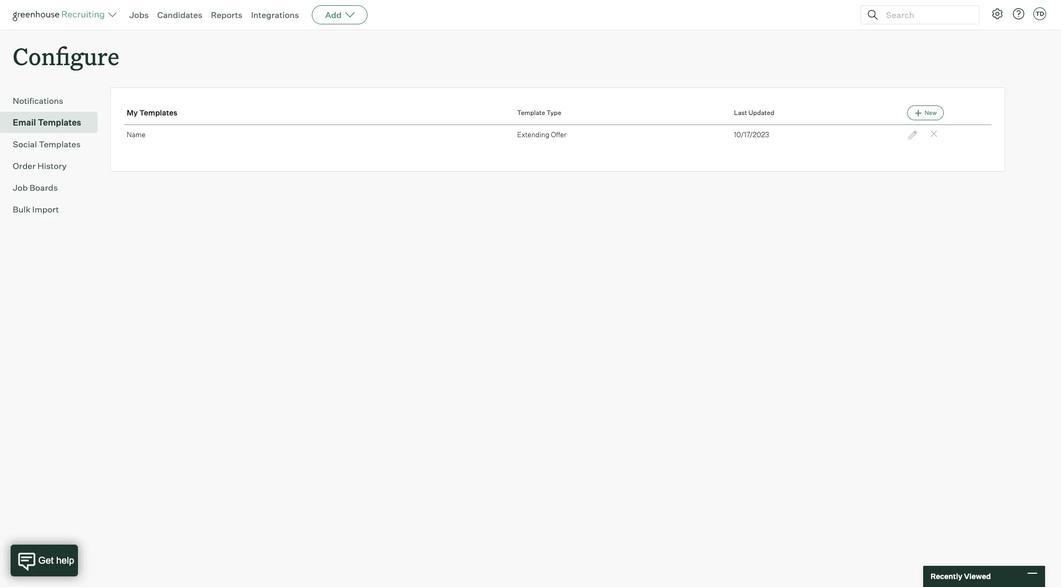 Task type: describe. For each thing, give the bounding box(es) containing it.
templates for social templates
[[39, 139, 81, 150]]

my
[[127, 108, 138, 117]]

order history
[[13, 161, 67, 171]]

social
[[13, 139, 37, 150]]

order history link
[[13, 160, 93, 173]]

last
[[734, 109, 748, 117]]

email templates
[[13, 117, 81, 128]]

order
[[13, 161, 36, 171]]

candidates link
[[157, 10, 203, 20]]

email templates link
[[13, 116, 93, 129]]

candidates
[[157, 10, 203, 20]]

email
[[13, 117, 36, 128]]

extending offer
[[517, 131, 567, 139]]

template
[[517, 109, 546, 117]]

td
[[1036, 10, 1045, 18]]

bulk
[[13, 204, 30, 215]]

job boards
[[13, 183, 58, 193]]

10/17/2023
[[734, 131, 770, 139]]

td button
[[1034, 7, 1047, 20]]

reports
[[211, 10, 243, 20]]

greenhouse recruiting image
[[13, 8, 108, 21]]

type
[[547, 109, 562, 117]]

new
[[925, 109, 937, 117]]

offer
[[551, 131, 567, 139]]

job boards link
[[13, 182, 93, 194]]

bulk import
[[13, 204, 59, 215]]

new link
[[908, 106, 944, 121]]



Task type: vqa. For each thing, say whether or not it's contained in the screenshot.
"Templates" inside Email Templates link
no



Task type: locate. For each thing, give the bounding box(es) containing it.
add button
[[312, 5, 368, 24]]

viewed
[[965, 573, 991, 582]]

recently viewed
[[931, 573, 991, 582]]

name
[[127, 131, 146, 139]]

configure
[[13, 40, 119, 72]]

configure image
[[992, 7, 1004, 20]]

social templates
[[13, 139, 81, 150]]

integrations link
[[251, 10, 299, 20]]

templates up social templates link
[[38, 117, 81, 128]]

Search text field
[[884, 7, 970, 23]]

history
[[37, 161, 67, 171]]

templates for my templates
[[139, 108, 178, 117]]

social templates link
[[13, 138, 93, 151]]

import
[[32, 204, 59, 215]]

notifications link
[[13, 95, 93, 107]]

add
[[325, 10, 342, 20]]

templates up order history link
[[39, 139, 81, 150]]

jobs link
[[129, 10, 149, 20]]

jobs
[[129, 10, 149, 20]]

templates right 'my' in the left of the page
[[139, 108, 178, 117]]

templates for email templates
[[38, 117, 81, 128]]

bulk import link
[[13, 203, 93, 216]]

last updated
[[734, 109, 775, 117]]

integrations
[[251, 10, 299, 20]]

job
[[13, 183, 28, 193]]

template type
[[517, 109, 562, 117]]

my templates
[[127, 108, 178, 117]]

boards
[[30, 183, 58, 193]]

extending
[[517, 131, 550, 139]]

recently
[[931, 573, 963, 582]]

td button
[[1032, 5, 1049, 22]]

reports link
[[211, 10, 243, 20]]

notifications
[[13, 96, 63, 106]]

updated
[[749, 109, 775, 117]]

templates
[[139, 108, 178, 117], [38, 117, 81, 128], [39, 139, 81, 150]]



